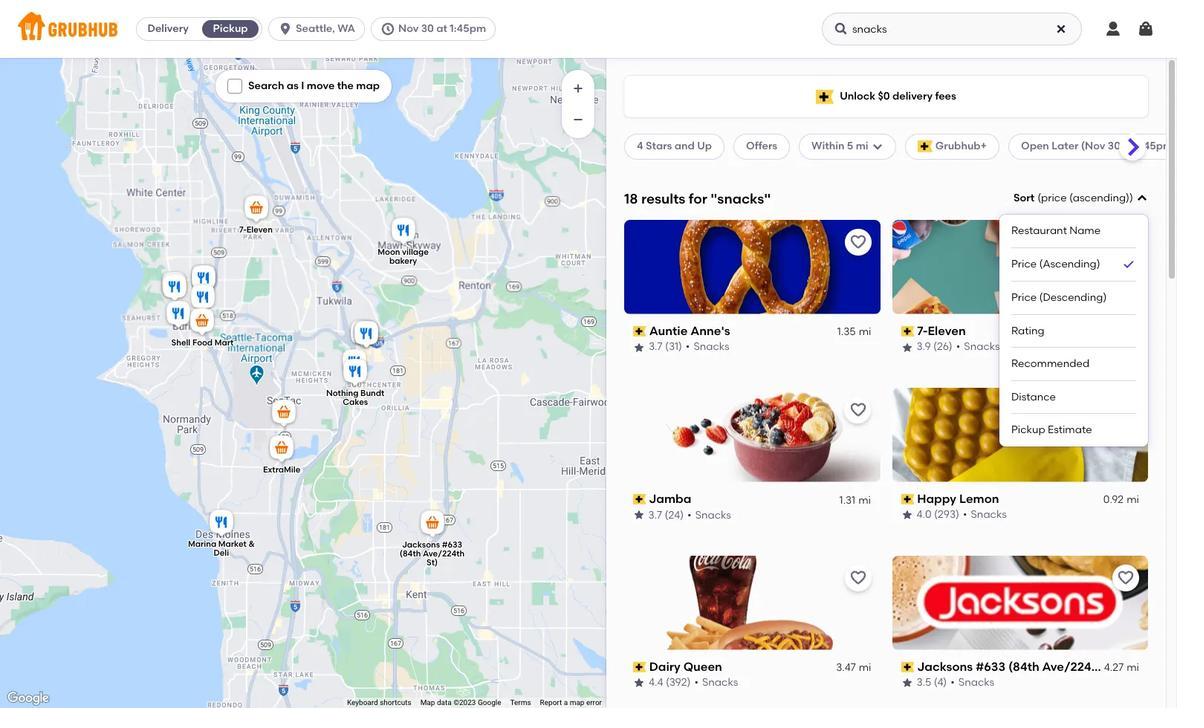 Task type: describe. For each thing, give the bounding box(es) containing it.
snacks for queen
[[702, 677, 738, 689]]

pickup button
[[199, 17, 262, 41]]

4.0 (293)
[[917, 509, 960, 521]]

happy lemon image
[[340, 347, 369, 379]]

cakes
[[343, 397, 368, 407]]

bakery
[[389, 256, 417, 265]]

nov
[[398, 22, 419, 35]]

within 5 mi
[[812, 140, 869, 153]]

marina market & deli
[[188, 539, 255, 558]]

check icon image
[[1122, 257, 1137, 272]]

3.9 (26)
[[917, 341, 953, 353]]

auntie anne's logo image
[[624, 220, 880, 314]]

map
[[420, 699, 435, 707]]

mawadda cafe image
[[189, 263, 219, 295]]

1 vertical spatial #633
[[976, 660, 1006, 674]]

the
[[337, 80, 354, 92]]

main navigation navigation
[[0, 0, 1177, 58]]

1:45pm
[[450, 22, 486, 35]]

1 vertical spatial jacksons #633 (84th ave/224th st)
[[917, 660, 1123, 674]]

3.47
[[836, 661, 856, 674]]

snacks right (24)
[[696, 509, 732, 521]]

terms link
[[510, 699, 531, 707]]

name
[[1070, 225, 1101, 237]]

jacksons #633 (84th ave/224th st) inside map region
[[400, 540, 465, 567]]

1.35
[[837, 326, 856, 338]]

auntie anne's image
[[352, 319, 381, 351]]

save this restaurant image for queen
[[849, 569, 867, 587]]

(
[[1038, 192, 1041, 204]]

price for price (ascending)
[[1012, 258, 1037, 271]]

jacksons #633 (84th ave/224th st) logo image
[[892, 556, 1148, 650]]

4.4 (392)
[[649, 677, 691, 689]]

1 horizontal spatial 30
[[1108, 140, 1121, 153]]

0 horizontal spatial map
[[356, 80, 380, 92]]

(31)
[[665, 341, 682, 353]]

open
[[1021, 140, 1049, 153]]

30 inside button
[[421, 22, 434, 35]]

antojitos michalisco 1st ave image
[[189, 263, 219, 295]]

shell food mart image
[[187, 306, 217, 339]]

3.7 for auntie anne's
[[649, 341, 663, 353]]

subscription pass image for jacksons #633 (84th ave/224th st)
[[901, 662, 914, 673]]

(24)
[[665, 509, 684, 521]]

auntie anne's
[[649, 324, 730, 338]]

©2023
[[454, 699, 476, 707]]

4.27
[[1104, 661, 1124, 674]]

mi for #633
[[1127, 661, 1139, 674]]

mi for lemon
[[1127, 494, 1139, 506]]

price
[[1041, 192, 1067, 204]]

5
[[847, 140, 854, 153]]

1 vertical spatial st)
[[1107, 660, 1123, 674]]

snacks for anne's
[[694, 341, 730, 353]]

shell food mart
[[171, 338, 234, 347]]

4.0
[[917, 509, 932, 521]]

open later (nov 30 at 1:45pm)
[[1021, 140, 1177, 153]]

(392)
[[666, 677, 691, 689]]

and
[[675, 140, 695, 153]]

1 horizontal spatial 7-eleven
[[917, 324, 966, 338]]

jamba logo image
[[624, 388, 880, 482]]

snacks right (26) at the right top of page
[[964, 341, 1000, 353]]

• for dairy
[[695, 677, 699, 689]]

1.35 mi
[[837, 326, 872, 338]]

market
[[218, 539, 247, 549]]

snacks for #633
[[959, 677, 995, 689]]

delivery
[[148, 22, 189, 35]]

jacksons #633 (84th ave/224th st) image
[[418, 508, 447, 541]]

seattle, wa button
[[268, 17, 371, 41]]

mi for anne's
[[859, 326, 872, 338]]

keyboard shortcuts
[[347, 699, 412, 707]]

svg image for nov 30 at 1:45pm
[[381, 22, 395, 36]]

1:45pm)
[[1137, 140, 1177, 153]]

star icon image for dairy
[[633, 677, 645, 689]]

map region
[[0, 0, 751, 708]]

(293)
[[934, 509, 960, 521]]

7-eleven logo image
[[892, 220, 1148, 314]]

save this restaurant button for queen
[[845, 565, 872, 591]]

(descending)
[[1040, 291, 1107, 304]]

• snacks right (26) at the right top of page
[[956, 341, 1000, 353]]

ave/224th inside jacksons #633 (84th ave/224th st)
[[423, 549, 465, 558]]

a
[[564, 699, 568, 707]]

nov 30 at 1:45pm
[[398, 22, 486, 35]]

subscription pass image for happy lemon
[[901, 494, 914, 505]]

jamba image
[[348, 318, 378, 350]]

mart
[[215, 338, 234, 347]]

sort
[[1014, 192, 1035, 204]]

report a map error link
[[540, 699, 602, 707]]

nothing
[[326, 388, 359, 398]]

happy lemon
[[917, 492, 999, 506]]

7 eleven image
[[242, 193, 271, 226]]

dairy queen logo image
[[624, 556, 880, 650]]

distance
[[1012, 391, 1056, 403]]

unlock $0 delivery fees
[[840, 90, 956, 102]]

• right (24)
[[688, 509, 692, 521]]

4.27 mi
[[1104, 661, 1139, 674]]

stars
[[646, 140, 672, 153]]

$0
[[878, 90, 890, 102]]

subscription pass image left the "jamba" at the bottom of the page
[[633, 494, 646, 505]]

• for jacksons
[[951, 677, 955, 689]]

sort ( price (ascending) )
[[1014, 192, 1134, 204]]

none field containing sort
[[1000, 191, 1148, 447]]

grubhub plus flag logo image for unlock $0 delivery fees
[[816, 90, 834, 104]]

dairy queen
[[649, 660, 722, 674]]

star icon image left 3.7 (24)
[[633, 509, 645, 521]]

3.7 (24)
[[649, 509, 684, 521]]

google image
[[4, 689, 53, 708]]

jamba
[[649, 492, 692, 506]]

report
[[540, 699, 562, 707]]

svg image for search as i move the map
[[230, 82, 239, 91]]

• snacks right (24)
[[688, 509, 732, 521]]

auntie
[[649, 324, 688, 338]]

results
[[641, 190, 686, 207]]

for
[[689, 190, 708, 207]]

st) inside jacksons #633 (84th ave/224th st)
[[427, 558, 438, 567]]

recommended
[[1012, 358, 1090, 370]]

minus icon image
[[571, 112, 586, 127]]

subscription pass image for dairy queen
[[633, 662, 646, 673]]

pickup estimate
[[1012, 424, 1092, 437]]

"snacks"
[[711, 190, 771, 207]]

mi right 1.31
[[859, 494, 872, 506]]

• snacks for anne's
[[686, 341, 730, 353]]

price (descending)
[[1012, 291, 1107, 304]]

save this restaurant button for #633
[[1113, 565, 1139, 591]]

search as i move the map
[[248, 80, 380, 92]]

(26)
[[934, 341, 953, 353]]

0.92 mi
[[1104, 494, 1139, 506]]

wa
[[338, 22, 355, 35]]

1.31
[[840, 494, 856, 506]]

marina market & deli image
[[207, 507, 236, 540]]

snacks for lemon
[[971, 509, 1007, 521]]

fees
[[935, 90, 956, 102]]

• snacks for queen
[[695, 677, 738, 689]]

svg image for seattle, wa
[[278, 22, 293, 36]]

restaurant
[[1012, 225, 1067, 237]]

lemon
[[960, 492, 999, 506]]

dairy queen image
[[159, 269, 189, 302]]



Task type: locate. For each thing, give the bounding box(es) containing it.
pierro bakery image
[[188, 282, 218, 315]]

subscription pass image left happy
[[901, 494, 914, 505]]

mi
[[856, 140, 869, 153], [859, 326, 872, 338], [859, 494, 872, 506], [1127, 494, 1139, 506], [859, 661, 872, 674], [1127, 661, 1139, 674]]

extramile image
[[267, 433, 297, 466]]

i
[[301, 80, 304, 92]]

7-eleven inside map region
[[239, 225, 273, 235]]

snacks down anne's
[[694, 341, 730, 353]]

0 horizontal spatial 7-eleven
[[239, 225, 273, 235]]

pickup inside 'list box'
[[1012, 424, 1046, 437]]

1 vertical spatial grubhub plus flag logo image
[[918, 141, 933, 153]]

0 vertical spatial jacksons
[[402, 540, 440, 549]]

Search for food, convenience, alcohol... search field
[[822, 13, 1082, 45]]

anne's
[[691, 324, 730, 338]]

seattle, wa
[[296, 22, 355, 35]]

1 vertical spatial at
[[1123, 140, 1134, 153]]

royce' washington - westfield southcenter mall image
[[352, 319, 381, 351]]

4 stars and up
[[637, 140, 712, 153]]

0 horizontal spatial 7-
[[239, 225, 247, 235]]

map right a
[[570, 699, 585, 707]]

subscription pass image right "3.47 mi" on the bottom of the page
[[901, 662, 914, 673]]

svg image
[[1137, 20, 1155, 38], [278, 22, 293, 36], [381, 22, 395, 36], [834, 22, 849, 36], [230, 82, 239, 91]]

price up rating
[[1012, 291, 1037, 304]]

None field
[[1000, 191, 1148, 447]]

0 vertical spatial at
[[437, 22, 447, 35]]

error
[[586, 699, 602, 707]]

3.7 (31)
[[649, 341, 682, 353]]

pickup for pickup
[[213, 22, 248, 35]]

map right the
[[356, 80, 380, 92]]

#633 inside jacksons #633 (84th ave/224th st)
[[442, 540, 462, 549]]

eleven inside map region
[[247, 225, 273, 235]]

subscription pass image for 7-
[[901, 326, 914, 337]]

1 horizontal spatial grubhub plus flag logo image
[[918, 141, 933, 153]]

3.7 left (24)
[[649, 509, 663, 521]]

1 horizontal spatial pickup
[[1012, 424, 1046, 437]]

save this restaurant image for anne's
[[849, 233, 867, 251]]

pickup down distance
[[1012, 424, 1046, 437]]

(nov
[[1081, 140, 1106, 153]]

queen
[[684, 660, 722, 674]]

7-eleven link
[[901, 323, 1139, 340]]

(84th down the jacksons #633 (84th ave/224th st) logo at right bottom
[[1009, 660, 1040, 674]]

pickup right the delivery button
[[213, 22, 248, 35]]

price
[[1012, 258, 1037, 271], [1012, 291, 1037, 304]]

1 vertical spatial pickup
[[1012, 424, 1046, 437]]

svg image inside seattle, wa button
[[278, 22, 293, 36]]

star icon image for happy
[[901, 509, 913, 521]]

at left the 1:45pm
[[437, 22, 447, 35]]

search
[[248, 80, 284, 92]]

nothing bundt cakes
[[326, 388, 385, 407]]

moon village bakery image
[[389, 215, 418, 248]]

0 horizontal spatial at
[[437, 22, 447, 35]]

• snacks right (4)
[[951, 677, 995, 689]]

1 horizontal spatial eleven
[[928, 324, 966, 338]]

snacks down lemon
[[971, 509, 1007, 521]]

(84th
[[400, 549, 421, 558], [1009, 660, 1040, 674]]

4.4
[[649, 677, 663, 689]]

eleven
[[247, 225, 273, 235], [928, 324, 966, 338]]

at left 1:45pm)
[[1123, 140, 1134, 153]]

keyboard shortcuts button
[[347, 698, 412, 708]]

(84th inside jacksons #633 (84th ave/224th st)
[[400, 549, 421, 558]]

nothing bundt cakes image
[[340, 356, 370, 389]]

1 horizontal spatial (84th
[[1009, 660, 1040, 674]]

1 vertical spatial 7-
[[917, 324, 928, 338]]

happy
[[917, 492, 957, 506]]

save this restaurant image
[[1117, 569, 1135, 587]]

7-eleven
[[239, 225, 273, 235], [917, 324, 966, 338]]

• right (31)
[[686, 341, 690, 353]]

price down restaurant
[[1012, 258, 1037, 271]]

seattle,
[[296, 22, 335, 35]]

save this restaurant button for anne's
[[845, 229, 872, 256]]

plus icon image
[[571, 81, 586, 96]]

terms
[[510, 699, 531, 707]]

bundt
[[361, 388, 385, 398]]

star icon image for jacksons
[[901, 677, 913, 689]]

star icon image left 3.7 (31)
[[633, 342, 645, 353]]

up
[[697, 140, 712, 153]]

0 horizontal spatial grubhub plus flag logo image
[[816, 90, 834, 104]]

grubhub+
[[936, 140, 987, 153]]

• for happy
[[963, 509, 967, 521]]

save this restaurant button for lemon
[[1113, 397, 1139, 423]]

30 right nov
[[421, 22, 434, 35]]

st)
[[427, 558, 438, 567], [1107, 660, 1123, 674]]

jacksons
[[402, 540, 440, 549], [917, 660, 973, 674]]

dairy
[[649, 660, 681, 674]]

• snacks for #633
[[951, 677, 995, 689]]

3.5
[[917, 677, 932, 689]]

1 vertical spatial eleven
[[928, 324, 966, 338]]

1 vertical spatial (84th
[[1009, 660, 1040, 674]]

nov 30 at 1:45pm button
[[371, 17, 502, 41]]

moon
[[378, 247, 400, 257]]

jacksons inside map region
[[402, 540, 440, 549]]

3.7 for jamba
[[649, 509, 663, 521]]

data
[[437, 699, 452, 707]]

shortcuts
[[380, 699, 412, 707]]

subscription pass image
[[633, 326, 646, 337], [901, 326, 914, 337], [633, 494, 646, 505]]

star icon image
[[633, 342, 645, 353], [901, 342, 913, 353], [633, 509, 645, 521], [901, 509, 913, 521], [633, 677, 645, 689], [901, 677, 913, 689]]

0 vertical spatial 7-
[[239, 225, 247, 235]]

0 horizontal spatial eleven
[[247, 225, 273, 235]]

18 results for "snacks"
[[624, 190, 771, 207]]

0 vertical spatial pickup
[[213, 22, 248, 35]]

0 vertical spatial st)
[[427, 558, 438, 567]]

deli
[[214, 548, 229, 558]]

)
[[1130, 192, 1134, 204]]

within
[[812, 140, 845, 153]]

star icon image left 4.0
[[901, 509, 913, 521]]

18
[[624, 190, 638, 207]]

0 horizontal spatial pickup
[[213, 22, 248, 35]]

3.5 (4)
[[917, 677, 947, 689]]

ave/224th left 4.27
[[1043, 660, 1104, 674]]

moon village bakery
[[378, 247, 429, 265]]

1 horizontal spatial st)
[[1107, 660, 1123, 674]]

7-
[[239, 225, 247, 235], [917, 324, 928, 338]]

food
[[192, 338, 213, 347]]

1 vertical spatial ave/224th
[[1043, 660, 1104, 674]]

0 horizontal spatial (84th
[[400, 549, 421, 558]]

1 vertical spatial price
[[1012, 291, 1037, 304]]

• snacks down lemon
[[963, 509, 1007, 521]]

map
[[356, 80, 380, 92], [570, 699, 585, 707]]

pickup inside button
[[213, 22, 248, 35]]

mi right 1.35
[[859, 326, 872, 338]]

• right (4)
[[951, 677, 955, 689]]

mi for queen
[[859, 661, 872, 674]]

3.7 left (31)
[[649, 341, 663, 353]]

3.9
[[917, 341, 931, 353]]

• snacks down anne's
[[686, 341, 730, 353]]

• down queen
[[695, 677, 699, 689]]

grubhub plus flag logo image left grubhub+
[[918, 141, 933, 153]]

(ascending)
[[1040, 258, 1101, 271]]

(4)
[[934, 677, 947, 689]]

star icon image left 3.9
[[901, 342, 913, 353]]

price (ascending) option
[[1012, 248, 1137, 282]]

snacks right (4)
[[959, 677, 995, 689]]

0 horizontal spatial ave/224th
[[423, 549, 465, 558]]

subscription pass image left auntie
[[633, 326, 646, 337]]

subscription pass image for auntie
[[633, 326, 646, 337]]

1 vertical spatial 3.7
[[649, 509, 663, 521]]

1 horizontal spatial #633
[[976, 660, 1006, 674]]

• for auntie
[[686, 341, 690, 353]]

rating
[[1012, 324, 1045, 337]]

• right (26) at the right top of page
[[956, 341, 961, 353]]

restaurant name
[[1012, 225, 1101, 237]]

later
[[1052, 140, 1079, 153]]

grubhub plus flag logo image for grubhub+
[[918, 141, 933, 153]]

ave/224th
[[423, 549, 465, 558], [1043, 660, 1104, 674]]

at inside button
[[437, 22, 447, 35]]

shell
[[171, 338, 190, 347]]

• down "happy lemon"
[[963, 509, 967, 521]]

0 vertical spatial 3.7
[[649, 341, 663, 353]]

30
[[421, 22, 434, 35], [1108, 140, 1121, 153]]

snacks
[[694, 341, 730, 353], [964, 341, 1000, 353], [696, 509, 732, 521], [971, 509, 1007, 521], [702, 677, 738, 689], [959, 677, 995, 689]]

unlock
[[840, 90, 876, 102]]

1 horizontal spatial ave/224th
[[1043, 660, 1104, 674]]

0 vertical spatial price
[[1012, 258, 1037, 271]]

save this restaurant image
[[849, 233, 867, 251], [1117, 233, 1135, 251], [849, 401, 867, 419], [1117, 401, 1135, 419], [849, 569, 867, 587]]

extramile
[[263, 465, 301, 475]]

1 vertical spatial map
[[570, 699, 585, 707]]

price inside option
[[1012, 258, 1037, 271]]

star icon image left 3.5
[[901, 677, 913, 689]]

list box
[[1012, 215, 1137, 447]]

0 horizontal spatial #633
[[442, 540, 462, 549]]

jacksons #633 (84th ave/224th st)
[[400, 540, 465, 567], [917, 660, 1123, 674]]

4
[[637, 140, 643, 153]]

0 horizontal spatial jacksons
[[402, 540, 440, 549]]

happy lemon logo image
[[892, 388, 1148, 482]]

google
[[478, 699, 501, 707]]

0 vertical spatial eleven
[[247, 225, 273, 235]]

1 vertical spatial 30
[[1108, 140, 1121, 153]]

marina
[[188, 539, 216, 549]]

subscription pass image left the dairy
[[633, 662, 646, 673]]

star icon image for auntie
[[633, 342, 645, 353]]

•
[[686, 341, 690, 353], [956, 341, 961, 353], [688, 509, 692, 521], [963, 509, 967, 521], [695, 677, 699, 689], [951, 677, 955, 689]]

save this restaurant image for lemon
[[1117, 401, 1135, 419]]

snacks down queen
[[702, 677, 738, 689]]

price for price (descending)
[[1012, 291, 1037, 304]]

pickup for pickup estimate
[[1012, 424, 1046, 437]]

1 vertical spatial jacksons
[[917, 660, 973, 674]]

map data ©2023 google
[[420, 699, 501, 707]]

keyboard
[[347, 699, 378, 707]]

#633
[[442, 540, 462, 549], [976, 660, 1006, 674]]

subscription pass image right "1.35 mi"
[[901, 326, 914, 337]]

mi right 0.92 at the bottom of page
[[1127, 494, 1139, 506]]

tacos el hass image
[[160, 272, 190, 304]]

subscription pass image inside 7-eleven link
[[901, 326, 914, 337]]

grubhub plus flag logo image left unlock
[[816, 90, 834, 104]]

0 vertical spatial #633
[[442, 540, 462, 549]]

• snacks down queen
[[695, 677, 738, 689]]

svg image
[[1105, 20, 1122, 38], [1055, 23, 1067, 35], [872, 141, 883, 153], [1137, 193, 1148, 205]]

sea tac marathon image
[[269, 397, 299, 430]]

subscription pass image
[[901, 494, 914, 505], [633, 662, 646, 673], [901, 662, 914, 673]]

star icon image left 4.4
[[633, 677, 645, 689]]

pickup
[[213, 22, 248, 35], [1012, 424, 1046, 437]]

0 horizontal spatial jacksons #633 (84th ave/224th st)
[[400, 540, 465, 567]]

as
[[287, 80, 299, 92]]

1 horizontal spatial jacksons
[[917, 660, 973, 674]]

0 horizontal spatial st)
[[427, 558, 438, 567]]

eleven inside 7-eleven link
[[928, 324, 966, 338]]

0 vertical spatial grubhub plus flag logo image
[[816, 90, 834, 104]]

2 price from the top
[[1012, 291, 1037, 304]]

1 horizontal spatial jacksons #633 (84th ave/224th st)
[[917, 660, 1123, 674]]

1 price from the top
[[1012, 258, 1037, 271]]

3.7
[[649, 341, 663, 353], [649, 509, 663, 521]]

mi right 3.47
[[859, 661, 872, 674]]

list box containing restaurant name
[[1012, 215, 1137, 447]]

1 horizontal spatial map
[[570, 699, 585, 707]]

move
[[307, 80, 335, 92]]

1 horizontal spatial at
[[1123, 140, 1134, 153]]

offers
[[746, 140, 778, 153]]

3.47 mi
[[836, 661, 872, 674]]

grubhub plus flag logo image
[[816, 90, 834, 104], [918, 141, 933, 153]]

0 horizontal spatial 30
[[421, 22, 434, 35]]

• snacks for lemon
[[963, 509, 1007, 521]]

ronnie's market image
[[164, 298, 193, 331]]

0 vertical spatial jacksons #633 (84th ave/224th st)
[[400, 540, 465, 567]]

&
[[249, 539, 255, 549]]

1 horizontal spatial 7-
[[917, 324, 928, 338]]

0 vertical spatial map
[[356, 80, 380, 92]]

30 right (nov
[[1108, 140, 1121, 153]]

mi right 4.27
[[1127, 661, 1139, 674]]

1 3.7 from the top
[[649, 341, 663, 353]]

(84th down "jacksons #633 (84th ave/224th st)" image
[[400, 549, 421, 558]]

1.31 mi
[[840, 494, 872, 506]]

0 vertical spatial 7-eleven
[[239, 225, 273, 235]]

0 vertical spatial (84th
[[400, 549, 421, 558]]

mi right 5
[[856, 140, 869, 153]]

1 vertical spatial 7-eleven
[[917, 324, 966, 338]]

2 3.7 from the top
[[649, 509, 663, 521]]

ave/224th down "jacksons #633 (84th ave/224th st)" image
[[423, 549, 465, 558]]

0 vertical spatial ave/224th
[[423, 549, 465, 558]]

delivery button
[[137, 17, 199, 41]]

7- inside map region
[[239, 225, 247, 235]]

svg image inside the nov 30 at 1:45pm button
[[381, 22, 395, 36]]

0.92
[[1104, 494, 1124, 506]]

0 vertical spatial 30
[[421, 22, 434, 35]]



Task type: vqa. For each thing, say whether or not it's contained in the screenshot.
Start Order button to the middle
no



